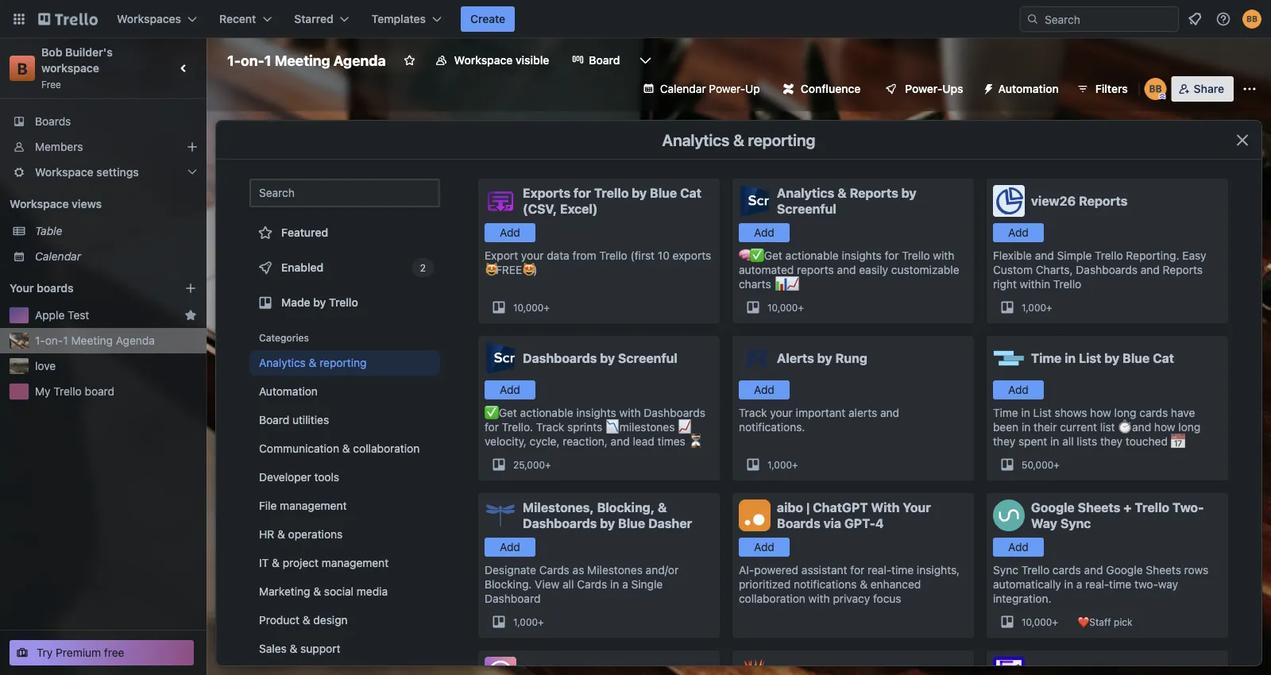 Task type: vqa. For each thing, say whether or not it's contained in the screenshot.


Task type: locate. For each thing, give the bounding box(es) containing it.
workspace inside button
[[454, 54, 513, 67]]

with
[[871, 500, 900, 515]]

0 horizontal spatial actionable
[[520, 406, 573, 419]]

dashboards up 📈
[[644, 406, 705, 419]]

&
[[733, 130, 744, 149], [837, 186, 847, 201], [309, 356, 317, 369], [342, 442, 350, 455], [658, 500, 667, 515], [277, 528, 285, 541], [272, 557, 280, 570], [860, 578, 868, 591], [313, 585, 321, 598], [303, 614, 310, 627], [290, 642, 297, 655]]

1,000 + for alerts by rung
[[767, 459, 798, 470]]

+ down data at the top of page
[[544, 302, 550, 313]]

how
[[1090, 406, 1111, 419], [1154, 421, 1175, 434]]

& inside 'milestones, blocking, & dashboards by blue dasher'
[[658, 500, 667, 515]]

2 horizontal spatial blue
[[1123, 351, 1150, 366]]

cards inside sync trello cards and google sheets rows automatically in a real-time two-way integration.
[[1053, 564, 1081, 577]]

hr & operations
[[259, 528, 343, 541]]

0 horizontal spatial reporting
[[320, 356, 367, 369]]

trello up excel)
[[594, 186, 629, 201]]

create
[[470, 12, 505, 25]]

1 vertical spatial get
[[499, 406, 517, 419]]

get inside ✅ get actionable insights with dashboards for trello. track sprints 📉 milestones 📈 velocity, cycle, reaction, and lead times ⏳
[[499, 406, 517, 419]]

add button for view26 reports
[[993, 223, 1044, 242]]

2 they from the left
[[1100, 435, 1123, 448]]

your boards
[[10, 282, 74, 295]]

customize views image
[[638, 52, 653, 68]]

0 vertical spatial cards
[[1140, 406, 1168, 419]]

board utilities link
[[249, 408, 440, 433]]

0 horizontal spatial blue
[[618, 516, 645, 531]]

sheets down lists
[[1078, 500, 1121, 515]]

screenful inside analytics & reports by screenful
[[777, 201, 836, 216]]

your inside track your important alerts and notifications.
[[770, 406, 793, 419]]

1 horizontal spatial time
[[1031, 351, 1062, 366]]

show menu image
[[1242, 81, 1258, 97]]

0 horizontal spatial boards
[[35, 115, 71, 128]]

📊📈
[[774, 278, 796, 291]]

+ down their
[[1054, 459, 1060, 470]]

confluence icon image
[[783, 83, 794, 95]]

2 vertical spatial with
[[809, 592, 830, 605]]

blue for trello
[[650, 186, 677, 201]]

all down as
[[563, 578, 574, 591]]

with
[[933, 249, 955, 262], [619, 406, 641, 419], [809, 592, 830, 605]]

switch to… image
[[11, 11, 27, 27]]

how up 📅
[[1154, 421, 1175, 434]]

0 vertical spatial track
[[739, 406, 767, 419]]

two-
[[1135, 578, 1158, 591]]

1 vertical spatial 1-
[[35, 334, 45, 347]]

trello inside sync trello cards and google sheets rows automatically in a real-time two-way integration.
[[1021, 564, 1050, 577]]

0 vertical spatial 1,000 +
[[1022, 302, 1052, 313]]

🧠✅
[[739, 249, 761, 262]]

gpt-
[[844, 516, 876, 531]]

in
[[1065, 351, 1076, 366], [1021, 406, 1030, 419], [1022, 421, 1031, 434], [1050, 435, 1059, 448], [610, 578, 619, 591], [1064, 578, 1073, 591]]

for inside ✅ get actionable insights with dashboards for trello. track sprints 📉 milestones 📈 velocity, cycle, reaction, and lead times ⏳
[[485, 421, 499, 434]]

with inside 🧠✅ get actionable insights for trello with automated reports and easily customizable charts 📊📈
[[933, 249, 955, 262]]

automation link
[[249, 379, 440, 404]]

0 vertical spatial cat
[[680, 186, 702, 201]]

0 horizontal spatial with
[[619, 406, 641, 419]]

0 horizontal spatial 1-
[[35, 334, 45, 347]]

workspace for workspace visible
[[454, 54, 513, 67]]

shows
[[1055, 406, 1087, 419]]

automation inside button
[[998, 82, 1059, 95]]

boards up members at the top of the page
[[35, 115, 71, 128]]

sales & support link
[[249, 636, 440, 662]]

a up ❤️
[[1076, 578, 1082, 591]]

analytics & reporting link
[[249, 350, 440, 376]]

workspace down create button
[[454, 54, 513, 67]]

collaboration inside "ai-powered assistant for real-time insights, prioritized notifications & enhanced collaboration with privacy focus"
[[739, 592, 806, 605]]

0 horizontal spatial screenful
[[618, 351, 677, 366]]

10,000 + down 📊📈
[[767, 302, 804, 313]]

assistant
[[802, 564, 847, 577]]

your left data at the top of page
[[521, 249, 544, 262]]

1,000 + for milestones, blocking, & dashboards by blue dasher
[[513, 617, 544, 628]]

1 vertical spatial track
[[536, 421, 564, 434]]

add board image
[[184, 282, 197, 295]]

aibo | chatgpt with your boards via gpt-4
[[777, 500, 931, 531]]

workspace visible
[[454, 54, 549, 67]]

0 horizontal spatial insights
[[576, 406, 616, 419]]

for inside exports for trello by blue cat (csv, excel)
[[574, 186, 591, 201]]

1 vertical spatial sync
[[993, 564, 1018, 577]]

📈
[[678, 421, 689, 434]]

and down 📉
[[611, 435, 630, 448]]

utilities
[[292, 414, 329, 427]]

how up list
[[1090, 406, 1111, 419]]

1 inside the 1-on-1 meeting agenda text box
[[264, 52, 271, 69]]

1 vertical spatial with
[[619, 406, 641, 419]]

0 horizontal spatial all
[[563, 578, 574, 591]]

& inside analytics & reports by screenful
[[837, 186, 847, 201]]

0 vertical spatial long
[[1114, 406, 1137, 419]]

boards
[[35, 115, 71, 128], [777, 516, 821, 531]]

add button up notifications. at right
[[739, 381, 790, 400]]

0 vertical spatial reporting
[[748, 130, 815, 149]]

1 horizontal spatial 10,000 +
[[767, 302, 804, 313]]

1 horizontal spatial with
[[809, 592, 830, 605]]

(first
[[630, 249, 655, 262]]

0 horizontal spatial track
[[536, 421, 564, 434]]

workspace settings button
[[0, 160, 207, 185]]

add button up flexible
[[993, 223, 1044, 242]]

add for aibo | chatgpt with your boards via gpt-4
[[754, 541, 775, 554]]

add for time in list by blue cat
[[1008, 383, 1029, 396]]

1 horizontal spatial blue
[[650, 186, 677, 201]]

by down blocking,
[[600, 516, 615, 531]]

1 vertical spatial cards
[[1053, 564, 1081, 577]]

add for exports for trello by blue cat (csv, excel)
[[500, 226, 520, 239]]

reports
[[850, 186, 898, 201], [1079, 193, 1128, 209], [1163, 263, 1203, 276]]

add up '🧠✅'
[[754, 226, 775, 239]]

2 vertical spatial 1,000 +
[[513, 617, 544, 628]]

for up excel)
[[574, 186, 591, 201]]

2 vertical spatial analytics
[[259, 356, 306, 369]]

2 a from the left
[[1076, 578, 1082, 591]]

1 horizontal spatial board
[[589, 54, 620, 67]]

cat inside exports for trello by blue cat (csv, excel)
[[680, 186, 702, 201]]

0 horizontal spatial 1,000
[[513, 617, 538, 628]]

your inside export your data from trello (first 10 exports 😻free😻)
[[521, 249, 544, 262]]

pick
[[1114, 617, 1133, 628]]

0 horizontal spatial google
[[1031, 500, 1075, 515]]

collaboration inside 'link'
[[353, 442, 420, 455]]

blue inside exports for trello by blue cat (csv, excel)
[[650, 186, 677, 201]]

bob builder (bobbuilder40) image
[[1243, 10, 1262, 29], [1145, 78, 1167, 100]]

list for by
[[1079, 351, 1101, 366]]

time inside "ai-powered assistant for real-time insights, prioritized notifications & enhanced collaboration with privacy focus"
[[891, 564, 914, 577]]

insights inside ✅ get actionable insights with dashboards for trello. track sprints 📉 milestones 📈 velocity, cycle, reaction, and lead times ⏳
[[576, 406, 616, 419]]

1 a from the left
[[622, 578, 628, 591]]

cat for exports for trello by blue cat (csv, excel)
[[680, 186, 702, 201]]

collaboration down board utilities link
[[353, 442, 420, 455]]

for up easily
[[885, 249, 899, 262]]

+ inside google sheets + trello two- way sync
[[1124, 500, 1132, 515]]

starred icon image
[[184, 309, 197, 322]]

1,000 down within at right
[[1022, 302, 1046, 313]]

10,000 down 😻free😻)
[[513, 302, 544, 313]]

your boards with 4 items element
[[10, 279, 160, 298]]

google sheets + trello two- way sync
[[1031, 500, 1204, 531]]

0 horizontal spatial time
[[993, 406, 1018, 419]]

charts
[[739, 278, 771, 291]]

board
[[85, 385, 114, 398]]

0 horizontal spatial 10,000 +
[[513, 302, 550, 313]]

1 vertical spatial all
[[563, 578, 574, 591]]

automation button
[[976, 76, 1068, 102]]

staff
[[1090, 617, 1111, 628]]

1 horizontal spatial bob builder (bobbuilder40) image
[[1243, 10, 1262, 29]]

flexible and simple trello reporting. easy custom charts, dashboards and reports right within trello
[[993, 249, 1206, 291]]

1-on-1 meeting agenda down apple test link
[[35, 334, 155, 347]]

1,000 for view26 reports
[[1022, 302, 1046, 313]]

0 horizontal spatial power-
[[709, 82, 745, 95]]

they down been
[[993, 435, 1015, 448]]

1 horizontal spatial 1,000 +
[[767, 459, 798, 470]]

analytics & reporting down up
[[662, 130, 815, 149]]

add button up ✅
[[485, 381, 535, 400]]

1-on-1 meeting agenda inside text box
[[227, 52, 386, 69]]

1 vertical spatial 1,000 +
[[767, 459, 798, 470]]

1 vertical spatial cat
[[1153, 351, 1174, 366]]

4
[[876, 516, 884, 531]]

real- up staff
[[1085, 578, 1109, 591]]

insights up easily
[[842, 249, 882, 262]]

0 vertical spatial google
[[1031, 500, 1075, 515]]

track up cycle,
[[536, 421, 564, 434]]

calendar link
[[35, 249, 197, 265]]

2
[[420, 262, 426, 273]]

calendar left up
[[660, 82, 706, 95]]

1 vertical spatial your
[[903, 500, 931, 515]]

analytics up reports
[[777, 186, 834, 201]]

product & design
[[259, 614, 348, 627]]

reporting
[[748, 130, 815, 149], [320, 356, 367, 369]]

agenda
[[334, 52, 386, 69], [116, 334, 155, 347]]

view
[[535, 578, 560, 591]]

1 horizontal spatial insights
[[842, 249, 882, 262]]

dashboards
[[1076, 263, 1138, 276], [523, 351, 597, 366], [644, 406, 705, 419], [523, 516, 597, 531]]

trello right the from
[[599, 249, 627, 262]]

milestones
[[587, 564, 643, 577]]

0 vertical spatial actionable
[[785, 249, 839, 262]]

1,000 for alerts by rung
[[767, 459, 792, 470]]

10,000 + for analytics & reports by screenful
[[767, 302, 804, 313]]

1 down apple test in the top of the page
[[63, 334, 68, 347]]

0 vertical spatial time
[[1031, 351, 1062, 366]]

0 horizontal spatial they
[[993, 435, 1015, 448]]

0 horizontal spatial how
[[1090, 406, 1111, 419]]

time in list shows how long cards have been in their current list ⏱️ and how long they spent in all lists they touched 📅
[[993, 406, 1201, 448]]

analytics down calendar power-up link
[[662, 130, 730, 149]]

get up "automated"
[[764, 249, 782, 262]]

& up 🧠✅ get actionable insights for trello with automated reports and easily customizable charts 📊📈
[[837, 186, 847, 201]]

1 vertical spatial how
[[1154, 421, 1175, 434]]

1 horizontal spatial reporting
[[748, 130, 815, 149]]

long down the have
[[1178, 421, 1201, 434]]

add button for aibo | chatgpt with your boards via gpt-4
[[739, 538, 790, 557]]

your left the boards
[[10, 282, 34, 295]]

power-
[[709, 82, 745, 95], [905, 82, 942, 95]]

1 horizontal spatial google
[[1106, 564, 1143, 577]]

2 power- from the left
[[905, 82, 942, 95]]

exports
[[673, 249, 711, 262]]

time inside time in list shows how long cards have been in their current list ⏱️ and how long they spent in all lists they touched 📅
[[993, 406, 1018, 419]]

primary element
[[0, 0, 1271, 38]]

add button up powered
[[739, 538, 790, 557]]

workspace inside "popup button"
[[35, 166, 93, 179]]

sprints
[[567, 421, 602, 434]]

charts,
[[1036, 263, 1073, 276]]

+ for milestones, blocking, & dashboards by blue dasher
[[538, 617, 544, 628]]

enabled
[[281, 261, 324, 274]]

blue up 10
[[650, 186, 677, 201]]

insights for &
[[842, 249, 882, 262]]

google up way at the right of page
[[1031, 500, 1075, 515]]

1- inside text box
[[227, 52, 241, 69]]

actionable for analytics & reports by screenful
[[785, 249, 839, 262]]

by inside exports for trello by blue cat (csv, excel)
[[632, 186, 647, 201]]

it & project management link
[[249, 551, 440, 576]]

they down list
[[1100, 435, 1123, 448]]

1 horizontal spatial your
[[903, 500, 931, 515]]

board for board
[[589, 54, 620, 67]]

+ down cycle,
[[545, 459, 551, 470]]

trello inside exports for trello by blue cat (csv, excel)
[[594, 186, 629, 201]]

time up been
[[993, 406, 1018, 419]]

0 horizontal spatial real-
[[868, 564, 891, 577]]

0 vertical spatial 1,000
[[1022, 302, 1046, 313]]

list inside time in list shows how long cards have been in their current list ⏱️ and how long they spent in all lists they touched 📅
[[1033, 406, 1052, 419]]

0 vertical spatial workspace
[[454, 54, 513, 67]]

⏳
[[688, 435, 700, 448]]

+ down within at right
[[1046, 302, 1052, 313]]

1 horizontal spatial agenda
[[334, 52, 386, 69]]

0 vertical spatial automation
[[998, 82, 1059, 95]]

add button for alerts by rung
[[739, 381, 790, 400]]

sync inside google sheets + trello two- way sync
[[1060, 516, 1091, 531]]

track inside track your important alerts and notifications.
[[739, 406, 767, 419]]

0 vertical spatial on-
[[241, 52, 264, 69]]

0 vertical spatial sync
[[1060, 516, 1091, 531]]

get inside 🧠✅ get actionable insights for trello with automated reports and easily customizable charts 📊📈
[[764, 249, 782, 262]]

1-on-1 meeting agenda down starred on the left of page
[[227, 52, 386, 69]]

time inside sync trello cards and google sheets rows automatically in a real-time two-way integration.
[[1109, 578, 1132, 591]]

this member is an admin of this board. image
[[1159, 93, 1166, 100]]

long
[[1114, 406, 1137, 419], [1178, 421, 1201, 434]]

sync up automatically
[[993, 564, 1018, 577]]

add button for dashboards by screenful
[[485, 381, 535, 400]]

sheets inside google sheets + trello two- way sync
[[1078, 500, 1121, 515]]

10,000 down integration.
[[1022, 617, 1052, 628]]

0 vertical spatial analytics
[[662, 130, 730, 149]]

focus
[[873, 592, 901, 605]]

2 vertical spatial workspace
[[10, 197, 69, 211]]

workspace up table
[[10, 197, 69, 211]]

screenful up reports
[[777, 201, 836, 216]]

cat
[[680, 186, 702, 201], [1153, 351, 1174, 366]]

+
[[544, 302, 550, 313], [798, 302, 804, 313], [1046, 302, 1052, 313], [545, 459, 551, 470], [792, 459, 798, 470], [1054, 459, 1060, 470], [1124, 500, 1132, 515], [538, 617, 544, 628], [1052, 617, 1058, 628]]

1 vertical spatial agenda
[[116, 334, 155, 347]]

1,000 down dashboard
[[513, 617, 538, 628]]

1 horizontal spatial cards
[[577, 578, 607, 591]]

Search field
[[1039, 7, 1178, 31]]

screenful up milestones
[[618, 351, 677, 366]]

a down the milestones at the bottom
[[622, 578, 628, 591]]

1 down "recent" "popup button"
[[264, 52, 271, 69]]

dashboards down milestones,
[[523, 516, 597, 531]]

1 vertical spatial google
[[1106, 564, 1143, 577]]

0 vertical spatial 1-
[[227, 52, 241, 69]]

premium
[[56, 646, 101, 659]]

bob builder's workspace free
[[41, 46, 116, 90]]

workspace settings
[[35, 166, 139, 179]]

actionable inside 🧠✅ get actionable insights for trello with automated reports and easily customizable charts 📊📈
[[785, 249, 839, 262]]

add button down way at the right of page
[[993, 538, 1044, 557]]

bob builder (bobbuilder40) image right the filters
[[1145, 78, 1167, 100]]

product & design link
[[249, 608, 440, 633]]

file
[[259, 499, 277, 512]]

for inside "ai-powered assistant for real-time insights, prioritized notifications & enhanced collaboration with privacy focus"
[[850, 564, 865, 577]]

cards inside time in list shows how long cards have been in their current list ⏱️ and how long they spent in all lists they touched 📅
[[1140, 406, 1168, 419]]

1 horizontal spatial analytics
[[662, 130, 730, 149]]

and inside time in list shows how long cards have been in their current list ⏱️ and how long they spent in all lists they touched 📅
[[1132, 421, 1151, 434]]

insights inside 🧠✅ get actionable insights for trello with automated reports and easily customizable charts 📊📈
[[842, 249, 882, 262]]

0 horizontal spatial bob builder (bobbuilder40) image
[[1145, 78, 1167, 100]]

a inside designate cards as milestones and/or blocking. view all cards in a single dashboard
[[622, 578, 628, 591]]

alerts
[[777, 351, 814, 366]]

cards up 'view'
[[539, 564, 570, 577]]

sales & support
[[259, 642, 340, 655]]

add up trello.
[[500, 383, 520, 396]]

create button
[[461, 6, 515, 32]]

and inside sync trello cards and google sheets rows automatically in a real-time two-way integration.
[[1084, 564, 1103, 577]]

|
[[806, 500, 810, 515]]

get up trello.
[[499, 406, 517, 419]]

1 horizontal spatial track
[[739, 406, 767, 419]]

trello up automatically
[[1021, 564, 1050, 577]]

1,000 down notifications. at right
[[767, 459, 792, 470]]

0 vertical spatial blue
[[650, 186, 677, 201]]

trello inside 🧠✅ get actionable insights for trello with automated reports and easily customizable charts 📊📈
[[902, 249, 930, 262]]

your for alerts by rung
[[770, 406, 793, 419]]

2 horizontal spatial with
[[933, 249, 955, 262]]

automation up board utilities
[[259, 385, 318, 398]]

list up their
[[1033, 406, 1052, 419]]

sync right way at the right of page
[[1060, 516, 1091, 531]]

add for view26 reports
[[1008, 226, 1029, 239]]

0 vertical spatial cards
[[539, 564, 570, 577]]

meeting down starred on the left of page
[[275, 52, 330, 69]]

0 vertical spatial list
[[1079, 351, 1101, 366]]

1 vertical spatial boards
[[777, 516, 821, 531]]

10,000 for analytics & reports by screenful
[[767, 302, 798, 313]]

1 horizontal spatial analytics & reporting
[[662, 130, 815, 149]]

communication
[[259, 442, 339, 455]]

get for dashboards by screenful
[[499, 406, 517, 419]]

0 vertical spatial 1-on-1 meeting agenda
[[227, 52, 386, 69]]

current
[[1060, 421, 1097, 434]]

management up the operations
[[280, 499, 347, 512]]

workspace down members at the top of the page
[[35, 166, 93, 179]]

trello inside google sheets + trello two- way sync
[[1135, 500, 1170, 515]]

cat for time in list by blue cat
[[1153, 351, 1174, 366]]

calendar for calendar
[[35, 250, 81, 263]]

1 horizontal spatial real-
[[1085, 578, 1109, 591]]

1 horizontal spatial meeting
[[275, 52, 330, 69]]

0 horizontal spatial get
[[499, 406, 517, 419]]

1 horizontal spatial a
[[1076, 578, 1082, 591]]

list for shows
[[1033, 406, 1052, 419]]

+ down reports
[[798, 302, 804, 313]]

and up the touched
[[1132, 421, 1151, 434]]

1- up love
[[35, 334, 45, 347]]

1 horizontal spatial list
[[1079, 351, 1101, 366]]

your
[[10, 282, 34, 295], [903, 500, 931, 515]]

1 vertical spatial calendar
[[35, 250, 81, 263]]

0 horizontal spatial cards
[[1053, 564, 1081, 577]]

0 vertical spatial analytics & reporting
[[662, 130, 815, 149]]

blue up ⏱️
[[1123, 351, 1150, 366]]

+ for dashboards by screenful
[[545, 459, 551, 470]]

10,000
[[513, 302, 544, 313], [767, 302, 798, 313], [1022, 617, 1052, 628]]

cards left the have
[[1140, 406, 1168, 419]]

2 vertical spatial blue
[[618, 516, 645, 531]]

on- down "recent" "popup button"
[[241, 52, 264, 69]]

developer tools
[[259, 471, 339, 484]]

reports down easy
[[1163, 263, 1203, 276]]

1,000 + down notifications. at right
[[767, 459, 798, 470]]

a inside sync trello cards and google sheets rows automatically in a real-time two-way integration.
[[1076, 578, 1082, 591]]

+ left "two-" at the bottom
[[1124, 500, 1132, 515]]

dashboards inside ✅ get actionable insights with dashboards for trello. track sprints 📉 milestones 📈 velocity, cycle, reaction, and lead times ⏳
[[644, 406, 705, 419]]

actionable inside ✅ get actionable insights with dashboards for trello. track sprints 📉 milestones 📈 velocity, cycle, reaction, and lead times ⏳
[[520, 406, 573, 419]]

on- inside text box
[[241, 52, 264, 69]]

boards inside aibo | chatgpt with your boards via gpt-4
[[777, 516, 821, 531]]

time up the enhanced
[[891, 564, 914, 577]]

your up notifications. at right
[[770, 406, 793, 419]]

times
[[657, 435, 685, 448]]

2 vertical spatial 1,000
[[513, 617, 538, 628]]

reports up easily
[[850, 186, 898, 201]]

board link
[[562, 48, 630, 73]]

views
[[72, 197, 102, 211]]

for inside 🧠✅ get actionable insights for trello with automated reports and easily customizable charts 📊📈
[[885, 249, 899, 262]]

10,000 + down 😻free😻)
[[513, 302, 550, 313]]

long up ⏱️
[[1114, 406, 1137, 419]]

project
[[283, 557, 319, 570]]

0 vertical spatial management
[[280, 499, 347, 512]]

google inside google sheets + trello two- way sync
[[1031, 500, 1075, 515]]

for down ✅
[[485, 421, 499, 434]]

✅ get actionable insights with dashboards for trello. track sprints 📉 milestones 📈 velocity, cycle, reaction, and lead times ⏳
[[485, 406, 705, 448]]

search image
[[1026, 13, 1039, 25]]

1 vertical spatial list
[[1033, 406, 1052, 419]]

cards up automatically
[[1053, 564, 1081, 577]]

and down 'reporting.'
[[1141, 263, 1160, 276]]

+ up aibo
[[792, 459, 798, 470]]

1 vertical spatial reporting
[[320, 356, 367, 369]]

with up milestones
[[619, 406, 641, 419]]

featured
[[281, 226, 328, 239]]

by inside made by trello link
[[313, 296, 326, 309]]

add button up designate
[[485, 538, 535, 557]]

sheets
[[1078, 500, 1121, 515], [1146, 564, 1181, 577]]

rows
[[1184, 564, 1209, 577]]

trello inside export your data from trello (first 10 exports 😻free😻)
[[599, 249, 627, 262]]

boards down aibo
[[777, 516, 821, 531]]

0 vertical spatial meeting
[[275, 52, 330, 69]]

50,000 +
[[1022, 459, 1060, 470]]

as
[[573, 564, 584, 577]]

management down hr & operations "link"
[[322, 557, 389, 570]]

milestones,
[[523, 500, 594, 515]]

with inside "ai-powered assistant for real-time insights, prioritized notifications & enhanced collaboration with privacy focus"
[[809, 592, 830, 605]]

& up dasher
[[658, 500, 667, 515]]

google up two- in the bottom of the page
[[1106, 564, 1143, 577]]

0 vertical spatial 1
[[264, 52, 271, 69]]

1,000 +
[[1022, 302, 1052, 313], [767, 459, 798, 470], [513, 617, 544, 628]]

collaboration down prioritized
[[739, 592, 806, 605]]

& inside "ai-powered assistant for real-time insights, prioritized notifications & enhanced collaboration with privacy focus"
[[860, 578, 868, 591]]

blue inside 'milestones, blocking, & dashboards by blue dasher'
[[618, 516, 645, 531]]

+ for time in list by blue cat
[[1054, 459, 1060, 470]]

apple
[[35, 309, 65, 322]]

1 horizontal spatial 1
[[264, 52, 271, 69]]

export your data from trello (first 10 exports 😻free😻)
[[485, 249, 711, 276]]

add for analytics & reports by screenful
[[754, 226, 775, 239]]

export
[[485, 249, 518, 262]]

sheets inside sync trello cards and google sheets rows automatically in a real-time two-way integration.
[[1146, 564, 1181, 577]]

cat up exports at top right
[[680, 186, 702, 201]]



Task type: describe. For each thing, give the bounding box(es) containing it.
bob
[[41, 46, 62, 59]]

0 horizontal spatial analytics
[[259, 356, 306, 369]]

1 vertical spatial 1-on-1 meeting agenda
[[35, 334, 155, 347]]

simple
[[1057, 249, 1092, 262]]

privacy
[[833, 592, 870, 605]]

up
[[745, 82, 760, 95]]

1,000 + for view26 reports
[[1022, 302, 1052, 313]]

within
[[1020, 278, 1050, 291]]

Board name text field
[[219, 48, 394, 73]]

by up list
[[1104, 351, 1120, 366]]

your for exports for trello by blue cat (csv, excel)
[[521, 249, 544, 262]]

add button for analytics & reports by screenful
[[739, 223, 790, 242]]

1 vertical spatial screenful
[[618, 351, 677, 366]]

add button for milestones, blocking, & dashboards by blue dasher
[[485, 538, 535, 557]]

0 horizontal spatial automation
[[259, 385, 318, 398]]

dashboard
[[485, 592, 541, 605]]

reports inside flexible and simple trello reporting. easy custom charts, dashboards and reports right within trello
[[1163, 263, 1203, 276]]

add for alerts by rung
[[754, 383, 775, 396]]

confluence
[[801, 82, 861, 95]]

actionable for dashboards by screenful
[[520, 406, 573, 419]]

reporting inside the analytics & reporting link
[[320, 356, 367, 369]]

featured link
[[249, 217, 440, 249]]

add for milestones, blocking, & dashboards by blue dasher
[[500, 541, 520, 554]]

dashboards inside flexible and simple trello reporting. easy custom charts, dashboards and reports right within trello
[[1076, 263, 1138, 276]]

real- inside "ai-powered assistant for real-time insights, prioritized notifications & enhanced collaboration with privacy focus"
[[868, 564, 891, 577]]

your inside aibo | chatgpt with your boards via gpt-4
[[903, 500, 931, 515]]

workspace navigation collapse icon image
[[173, 57, 195, 79]]

communication & collaboration link
[[249, 436, 440, 462]]

dashboards by screenful
[[523, 351, 677, 366]]

trello down the "charts,"
[[1053, 278, 1081, 291]]

agenda inside text box
[[334, 52, 386, 69]]

builder's
[[65, 46, 113, 59]]

share button
[[1172, 76, 1234, 102]]

Search text field
[[249, 179, 440, 207]]

& inside "link"
[[277, 528, 285, 541]]

2 horizontal spatial 10,000
[[1022, 617, 1052, 628]]

trello right simple
[[1095, 249, 1123, 262]]

b
[[17, 59, 27, 77]]

back to home image
[[38, 6, 98, 32]]

filters
[[1095, 82, 1128, 95]]

& inside 'link'
[[342, 442, 350, 455]]

& right it
[[272, 557, 280, 570]]

table
[[35, 224, 62, 238]]

automatically
[[993, 578, 1061, 591]]

and up the "charts,"
[[1035, 249, 1054, 262]]

bob builder (bobbuilder40) image inside primary element
[[1243, 10, 1262, 29]]

settings
[[96, 166, 139, 179]]

0 horizontal spatial long
[[1114, 406, 1137, 419]]

my
[[35, 385, 50, 398]]

prioritized
[[739, 578, 791, 591]]

time for time in list by blue cat
[[1031, 351, 1062, 366]]

lists
[[1077, 435, 1097, 448]]

templates button
[[362, 6, 451, 32]]

bob builder's workspace link
[[41, 46, 116, 75]]

aibo
[[777, 500, 803, 515]]

power- inside button
[[905, 82, 942, 95]]

by inside 'milestones, blocking, & dashboards by blue dasher'
[[600, 516, 615, 531]]

& right sales
[[290, 642, 297, 655]]

workspaces
[[117, 12, 181, 25]]

calendar for calendar power-up
[[660, 82, 706, 95]]

recent
[[219, 12, 256, 25]]

and inside 🧠✅ get actionable insights for trello with automated reports and easily customizable charts 📊📈
[[837, 263, 856, 276]]

25,000
[[513, 459, 545, 470]]

1 vertical spatial long
[[1178, 421, 1201, 434]]

time for time in list shows how long cards have been in their current list ⏱️ and how long they spent in all lists they touched 📅
[[993, 406, 1018, 419]]

add for google sheets + trello two- way sync
[[1008, 541, 1029, 554]]

+ for analytics & reports by screenful
[[798, 302, 804, 313]]

excel)
[[560, 201, 598, 216]]

star or unstar board image
[[403, 54, 416, 67]]

with inside ✅ get actionable insights with dashboards for trello. track sprints 📉 milestones 📈 velocity, cycle, reaction, and lead times ⏳
[[619, 406, 641, 419]]

and inside track your important alerts and notifications.
[[880, 406, 899, 419]]

& down categories
[[309, 356, 317, 369]]

way
[[1158, 578, 1178, 591]]

📅
[[1171, 435, 1182, 448]]

dashboards up the sprints
[[523, 351, 597, 366]]

marketing & social media
[[259, 585, 388, 598]]

milestones
[[620, 421, 675, 434]]

love
[[35, 360, 56, 373]]

by up 📉
[[600, 351, 615, 366]]

analytics inside analytics & reports by screenful
[[777, 186, 834, 201]]

have
[[1171, 406, 1195, 419]]

trello right made
[[329, 296, 358, 309]]

trello right my at the left of the page
[[53, 385, 82, 398]]

starred button
[[285, 6, 359, 32]]

by inside analytics & reports by screenful
[[901, 186, 917, 201]]

add button for google sheets + trello two- way sync
[[993, 538, 1044, 557]]

starred
[[294, 12, 333, 25]]

+ for view26 reports
[[1046, 302, 1052, 313]]

reports inside analytics & reports by screenful
[[850, 186, 898, 201]]

two-
[[1173, 500, 1204, 515]]

1,000 for milestones, blocking, & dashboards by blue dasher
[[513, 617, 538, 628]]

+ left ❤️
[[1052, 617, 1058, 628]]

share
[[1194, 82, 1224, 95]]

1 vertical spatial management
[[322, 557, 389, 570]]

0 horizontal spatial cards
[[539, 564, 570, 577]]

+ for alerts by rung
[[792, 459, 798, 470]]

from
[[572, 249, 596, 262]]

it & project management
[[259, 557, 389, 570]]

track inside ✅ get actionable insights with dashboards for trello. track sprints 📉 milestones 📈 velocity, cycle, reaction, and lead times ⏳
[[536, 421, 564, 434]]

1 they from the left
[[993, 435, 1015, 448]]

insights,
[[917, 564, 960, 577]]

sm image
[[976, 76, 998, 99]]

hr
[[259, 528, 274, 541]]

designate cards as milestones and/or blocking. view all cards in a single dashboard
[[485, 564, 679, 605]]

📉
[[605, 421, 617, 434]]

add button for time in list by blue cat
[[993, 381, 1044, 400]]

& down calendar power-up
[[733, 130, 744, 149]]

0 vertical spatial boards
[[35, 115, 71, 128]]

ai-powered assistant for real-time insights, prioritized notifications & enhanced collaboration with privacy focus
[[739, 564, 960, 605]]

milestones, blocking, & dashboards by blue dasher
[[523, 500, 692, 531]]

insights for by
[[576, 406, 616, 419]]

workspace for workspace settings
[[35, 166, 93, 179]]

easily
[[859, 263, 888, 276]]

trello.
[[502, 421, 533, 434]]

reaction,
[[563, 435, 608, 448]]

lead
[[633, 435, 654, 448]]

🧠✅ get actionable insights for trello with automated reports and easily customizable charts 📊📈
[[739, 249, 959, 291]]

all inside time in list shows how long cards have been in their current list ⏱️ and how long they spent in all lists they touched 📅
[[1062, 435, 1074, 448]]

hr & operations link
[[249, 522, 440, 547]]

flexible
[[993, 249, 1032, 262]]

sync inside sync trello cards and google sheets rows automatically in a real-time two-way integration.
[[993, 564, 1018, 577]]

2 horizontal spatial 10,000 +
[[1022, 617, 1058, 628]]

blue for list
[[1123, 351, 1150, 366]]

1 inside the 1-on-1 meeting agenda link
[[63, 334, 68, 347]]

try premium free button
[[10, 640, 194, 666]]

1 vertical spatial on-
[[45, 334, 63, 347]]

real- inside sync trello cards and google sheets rows automatically in a real-time two-way integration.
[[1085, 578, 1109, 591]]

marketing & social media link
[[249, 579, 440, 605]]

marketing
[[259, 585, 310, 598]]

all inside designate cards as milestones and/or blocking. view all cards in a single dashboard
[[563, 578, 574, 591]]

integration.
[[993, 592, 1052, 605]]

notifications
[[794, 578, 857, 591]]

0 vertical spatial your
[[10, 282, 34, 295]]

meeting inside text box
[[275, 52, 330, 69]]

workspace visible button
[[426, 48, 559, 73]]

add for dashboards by screenful
[[500, 383, 520, 396]]

open information menu image
[[1216, 11, 1231, 27]]

try
[[37, 646, 53, 659]]

right
[[993, 278, 1017, 291]]

1 vertical spatial cards
[[577, 578, 607, 591]]

workspace for workspace views
[[10, 197, 69, 211]]

add button for exports for trello by blue cat (csv, excel)
[[485, 223, 535, 242]]

1 power- from the left
[[709, 82, 745, 95]]

10,000 + for exports for trello by blue cat (csv, excel)
[[513, 302, 550, 313]]

in inside sync trello cards and google sheets rows automatically in a real-time two-way integration.
[[1064, 578, 1073, 591]]

get for analytics & reports by screenful
[[764, 249, 782, 262]]

google inside sync trello cards and google sheets rows automatically in a real-time two-way integration.
[[1106, 564, 1143, 577]]

& left design
[[303, 614, 310, 627]]

😻free😻)
[[485, 263, 537, 276]]

categories
[[259, 332, 309, 343]]

view26 reports
[[1031, 193, 1128, 209]]

my trello board
[[35, 385, 114, 398]]

velocity,
[[485, 435, 527, 448]]

+ for exports for trello by blue cat (csv, excel)
[[544, 302, 550, 313]]

dashboards inside 'milestones, blocking, & dashboards by blue dasher'
[[523, 516, 597, 531]]

in inside designate cards as milestones and/or blocking. view all cards in a single dashboard
[[610, 578, 619, 591]]

table link
[[35, 223, 197, 239]]

sales
[[259, 642, 287, 655]]

& left social
[[313, 585, 321, 598]]

apple test link
[[35, 307, 178, 323]]

board for board utilities
[[259, 414, 289, 427]]

rung
[[835, 351, 867, 366]]

10,000 for exports for trello by blue cat (csv, excel)
[[513, 302, 544, 313]]

way
[[1031, 516, 1057, 531]]

templates
[[372, 12, 426, 25]]

made by trello
[[281, 296, 358, 309]]

0 horizontal spatial meeting
[[71, 334, 113, 347]]

custom
[[993, 263, 1033, 276]]

made
[[281, 296, 310, 309]]

1 horizontal spatial reports
[[1079, 193, 1128, 209]]

customizable
[[891, 263, 959, 276]]

powered
[[754, 564, 799, 577]]

filters button
[[1072, 76, 1133, 102]]

and inside ✅ get actionable insights with dashboards for trello. track sprints 📉 milestones 📈 velocity, cycle, reaction, and lead times ⏳
[[611, 435, 630, 448]]

0 vertical spatial how
[[1090, 406, 1111, 419]]

1 vertical spatial analytics & reporting
[[259, 356, 367, 369]]

workspace views
[[10, 197, 102, 211]]

by left rung
[[817, 351, 832, 366]]

0 horizontal spatial agenda
[[116, 334, 155, 347]]

made by trello link
[[249, 287, 440, 319]]

0 notifications image
[[1185, 10, 1204, 29]]



